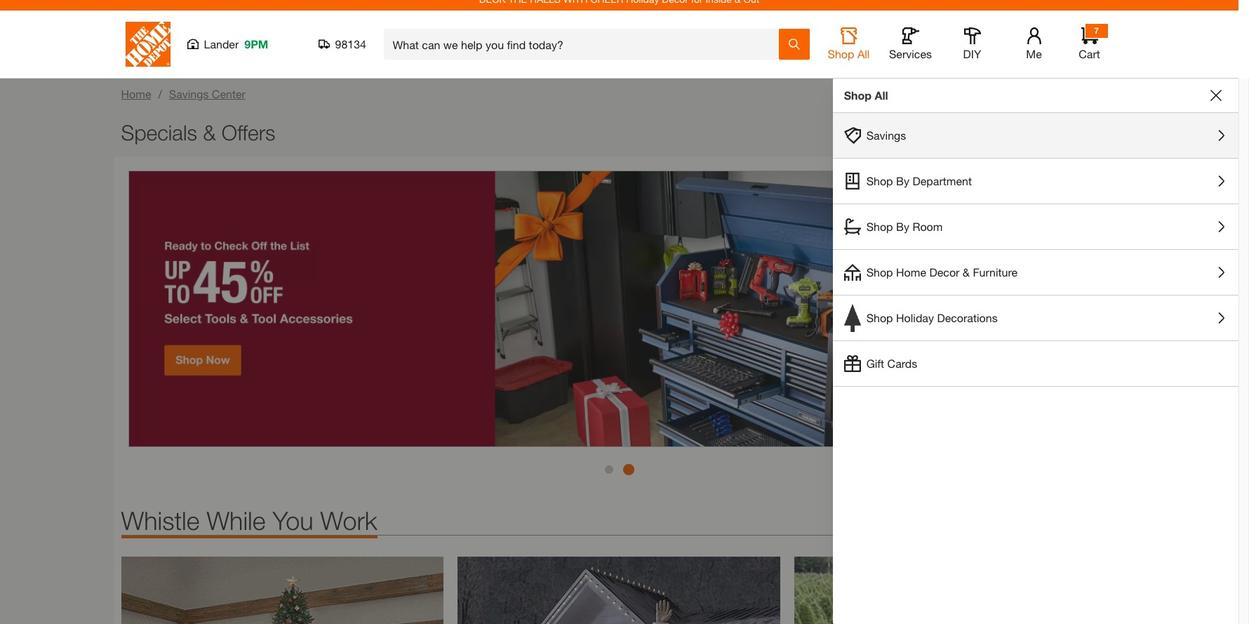 Task type: locate. For each thing, give the bounding box(es) containing it.
home left the decor
[[896, 265, 927, 279]]

7
[[1094, 25, 1099, 36]]

0 vertical spatial all
[[858, 47, 870, 60]]

diy
[[963, 47, 982, 60]]

& down savings center
[[203, 120, 216, 145]]

shop home decor & furniture button
[[833, 250, 1239, 295]]

1 vertical spatial savings
[[867, 128, 906, 142]]

shop up the shop by room
[[867, 174, 893, 187]]

furniture
[[973, 265, 1018, 279]]

2 horizontal spatial  image
[[795, 557, 1118, 624]]

0 horizontal spatial savings
[[169, 87, 209, 100]]

shop all down shop all button
[[844, 88, 888, 102]]

shop by room button
[[833, 204, 1239, 249]]

shop right shop holiday decorations preview icon
[[867, 311, 893, 324]]

1 vertical spatial home
[[896, 265, 927, 279]]

savings
[[169, 87, 209, 100], [867, 128, 906, 142]]

2 by from the top
[[896, 220, 910, 233]]

1 vertical spatial by
[[896, 220, 910, 233]]

1 horizontal spatial &
[[963, 265, 970, 279]]

home inside shop home decor & furniture button
[[896, 265, 927, 279]]

shop all
[[828, 47, 870, 60], [844, 88, 888, 102]]

1 vertical spatial &
[[963, 265, 970, 279]]

all down services "button"
[[875, 88, 888, 102]]

&
[[203, 120, 216, 145], [963, 265, 970, 279]]

me button
[[1012, 27, 1057, 61]]

shop down shop all button
[[844, 88, 872, 102]]

1 by from the top
[[896, 174, 910, 187]]

shop left room
[[867, 220, 893, 233]]

menu
[[833, 113, 1239, 387]]

feedback link image
[[1231, 237, 1249, 313]]

savings for savings
[[867, 128, 906, 142]]

lander 9pm
[[204, 37, 268, 51]]

department
[[913, 174, 972, 187]]

& right the decor
[[963, 265, 970, 279]]

shop all inside button
[[828, 47, 870, 60]]

0 vertical spatial savings
[[169, 87, 209, 100]]

& inside button
[[963, 265, 970, 279]]

0 vertical spatial home
[[121, 87, 151, 100]]

shop for department
[[867, 174, 893, 187]]

by for department
[[896, 174, 910, 187]]

0 vertical spatial by
[[896, 174, 910, 187]]

by left room
[[896, 220, 910, 233]]

0 horizontal spatial home
[[121, 87, 151, 100]]

0 vertical spatial &
[[203, 120, 216, 145]]

shop all left services
[[828, 47, 870, 60]]

shop all button
[[827, 27, 871, 61]]

gift cards link
[[833, 341, 1239, 386]]

cart
[[1079, 47, 1100, 60]]

What can we help you find today? search field
[[393, 29, 778, 59]]

savings up specials & offers
[[169, 87, 209, 100]]

home up specials
[[121, 87, 151, 100]]

1 horizontal spatial savings
[[867, 128, 906, 142]]

savings up shop by department
[[867, 128, 906, 142]]

 image
[[121, 557, 444, 624], [458, 557, 781, 624], [795, 557, 1118, 624]]

0 horizontal spatial &
[[203, 120, 216, 145]]

home link
[[121, 87, 151, 100]]

0 vertical spatial shop all
[[828, 47, 870, 60]]

decor
[[930, 265, 960, 279]]

0 horizontal spatial all
[[858, 47, 870, 60]]

by left department
[[896, 174, 910, 187]]

all
[[858, 47, 870, 60], [875, 88, 888, 102]]

shop home decor & furniture
[[867, 265, 1018, 279]]

the home depot logo image
[[125, 22, 170, 67]]

gift cards
[[867, 357, 918, 370]]

me
[[1026, 47, 1042, 60]]

shop
[[828, 47, 855, 60], [844, 88, 872, 102], [867, 174, 893, 187], [867, 220, 893, 233], [867, 265, 893, 279], [867, 311, 893, 324]]

home
[[121, 87, 151, 100], [896, 265, 927, 279]]

shop down the shop by room
[[867, 265, 893, 279]]

drawer close image
[[1211, 90, 1222, 101]]

shop by room
[[867, 220, 943, 233]]

98134 button
[[318, 37, 367, 51]]

whistle while you work
[[121, 506, 378, 536]]

savings inside button
[[867, 128, 906, 142]]

1 vertical spatial shop all
[[844, 88, 888, 102]]

diy button
[[950, 27, 995, 61]]

0 horizontal spatial  image
[[121, 557, 444, 624]]

1 horizontal spatial home
[[896, 265, 927, 279]]

lander
[[204, 37, 239, 51]]

1 vertical spatial all
[[875, 88, 888, 102]]

room
[[913, 220, 943, 233]]

3  image from the left
[[795, 557, 1118, 624]]

by
[[896, 174, 910, 187], [896, 220, 910, 233]]

all left services
[[858, 47, 870, 60]]

decorations
[[937, 311, 998, 324]]

1 horizontal spatial  image
[[458, 557, 781, 624]]



Task type: vqa. For each thing, say whether or not it's contained in the screenshot.
THIS within the The most compact unit in the industry is also the most productive. The self-propelled TA18HD provides a comfortable aeration speed up to 4.2 mph and easily fits through narrow gates. Small but mighty, the TA18HD provides the best quality of core in the compact aerator category pulling 15% more cores per square foot for better results.  This unit is easy to rent with a fold-down handle, removable weights, tie-down brackets and side lift handles. Classen… Serious lawn care made easy.
no



Task type: describe. For each thing, give the bounding box(es) containing it.
savings for savings center
[[169, 87, 209, 100]]

up to 45% off select tools & tool accessories image
[[128, 171, 1111, 447]]

work
[[320, 506, 378, 536]]

shop for decor
[[867, 265, 893, 279]]

shop holiday decorations preview image
[[844, 304, 861, 332]]

savings button
[[833, 113, 1239, 158]]

shop left services
[[828, 47, 855, 60]]

shop for decorations
[[867, 311, 893, 324]]

savings center
[[169, 87, 246, 100]]

specials
[[121, 120, 197, 145]]

98134
[[335, 37, 366, 51]]

1 horizontal spatial all
[[875, 88, 888, 102]]

services button
[[888, 27, 933, 61]]

cards
[[888, 357, 918, 370]]

offers
[[222, 120, 276, 145]]

9pm
[[244, 37, 268, 51]]

center
[[212, 87, 246, 100]]

2  image from the left
[[458, 557, 781, 624]]

services
[[889, 47, 932, 60]]

shop for room
[[867, 220, 893, 233]]

1  image from the left
[[121, 557, 444, 624]]

menu containing savings
[[833, 113, 1239, 387]]

shop holiday decorations button
[[833, 296, 1239, 340]]

cart 7
[[1079, 25, 1100, 60]]

specials & offers
[[121, 120, 276, 145]]

by for room
[[896, 220, 910, 233]]

shop by department
[[867, 174, 972, 187]]

holiday
[[896, 311, 934, 324]]

while
[[207, 506, 266, 536]]

shop holiday decorations
[[867, 311, 998, 324]]

whistle
[[121, 506, 200, 536]]

all inside button
[[858, 47, 870, 60]]

savings center link
[[169, 87, 246, 100]]

gift
[[867, 357, 885, 370]]

you
[[273, 506, 313, 536]]

shop by department button
[[833, 159, 1239, 204]]



